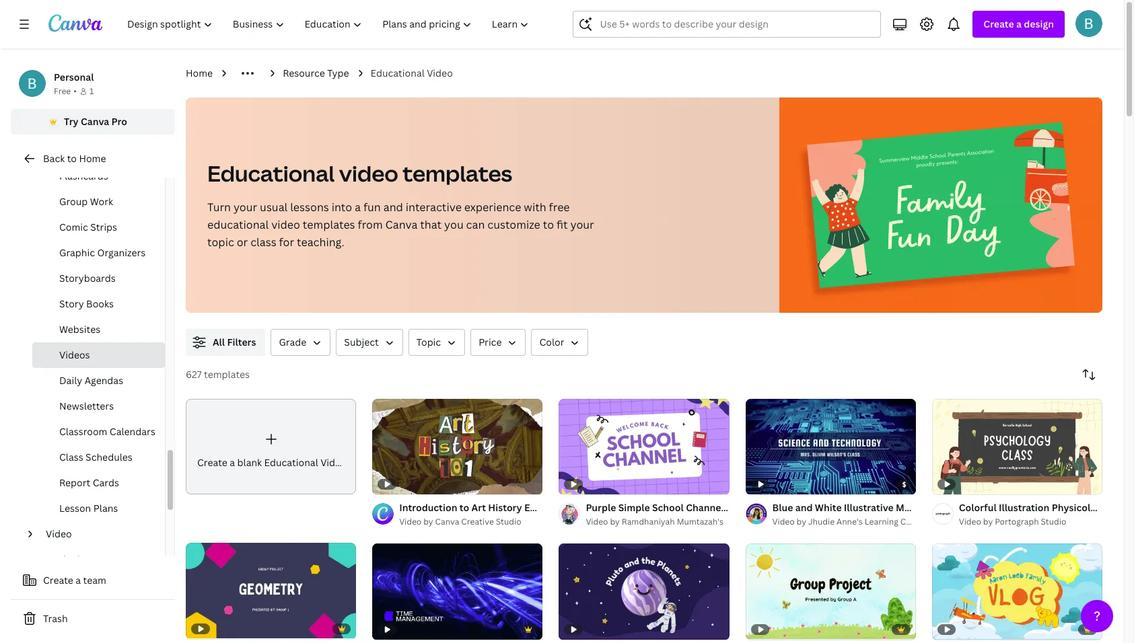 Task type: describe. For each thing, give the bounding box(es) containing it.
personal
[[54, 71, 94, 83]]

videos
[[59, 349, 90, 361]]

portograph
[[995, 517, 1039, 528]]

classroom calendars link
[[32, 419, 165, 445]]

video inside 'turn your usual lessons into a fun and interactive experience with free educational video templates from canva that you can customize to fit your topic or class for teaching.'
[[271, 217, 300, 232]]

subject
[[344, 336, 379, 349]]

teaching.
[[297, 235, 344, 250]]

turn
[[207, 200, 231, 215]]

classroom calendars
[[59, 425, 155, 438]]

resource type
[[283, 67, 349, 79]]

topic button
[[408, 329, 465, 356]]

topic
[[416, 336, 441, 349]]

strips
[[90, 221, 117, 234]]

from
[[358, 217, 383, 232]]

price
[[479, 336, 502, 349]]

color
[[539, 336, 564, 349]]

flashcards link
[[32, 164, 165, 189]]

video by jhudie anne's learning corner
[[772, 517, 927, 528]]

1 horizontal spatial your
[[570, 217, 594, 232]]

daily
[[59, 374, 82, 387]]

or
[[237, 235, 248, 250]]

home inside back to home link
[[79, 152, 106, 165]]

627
[[186, 368, 202, 381]]

for
[[279, 235, 294, 250]]

1 horizontal spatial home
[[186, 67, 213, 79]]

type
[[327, 67, 349, 79]]

1 studio from the left
[[496, 517, 521, 528]]

create for create a design
[[984, 17, 1014, 30]]

you
[[444, 217, 464, 232]]

try
[[64, 115, 79, 128]]

jhudie
[[808, 517, 835, 528]]

canva inside 'turn your usual lessons into a fun and interactive experience with free educational video templates from canva that you can customize to fit your topic or class for teaching.'
[[385, 217, 418, 232]]

free
[[549, 200, 570, 215]]

group work
[[59, 195, 113, 208]]

educational video
[[371, 67, 453, 79]]

create a blank educational video
[[197, 456, 346, 469]]

class schedules link
[[32, 445, 165, 470]]

and
[[383, 200, 403, 215]]

creative
[[461, 517, 494, 528]]

school
[[652, 502, 684, 515]]

daily agendas link
[[32, 368, 165, 394]]

class inside colorful illustration physicology class  video by portograph studio
[[1109, 502, 1133, 515]]

lesson plans link
[[32, 496, 165, 522]]

usual
[[260, 200, 288, 215]]

purple
[[586, 502, 616, 515]]

fit
[[557, 217, 568, 232]]

storyboards
[[59, 272, 116, 285]]

purple simple school channel intro outro youtube video link
[[586, 501, 847, 516]]

group
[[59, 195, 88, 208]]

video inside the video by jhudie anne's learning corner link
[[772, 517, 795, 528]]

2 vertical spatial educational
[[264, 456, 318, 469]]

all filters
[[213, 336, 256, 349]]

outro
[[751, 502, 778, 515]]

try canva pro button
[[11, 109, 175, 135]]

purple simple school channel intro outro youtube video video by ramdhaniyah mumtazah's
[[586, 502, 847, 528]]

Search search field
[[600, 11, 873, 37]]

report cards link
[[32, 470, 165, 496]]

3 by from the left
[[797, 517, 806, 528]]

anne's
[[837, 517, 863, 528]]

filters
[[227, 336, 256, 349]]

flashcards
[[59, 170, 108, 182]]

canva inside video by canva creative studio link
[[435, 517, 459, 528]]

marketing
[[46, 553, 91, 566]]

all
[[213, 336, 225, 349]]

lesson plans
[[59, 502, 118, 515]]

grade button
[[271, 329, 331, 356]]

video by canva creative studio
[[399, 517, 521, 528]]

back to home
[[43, 152, 106, 165]]

video link
[[40, 522, 157, 547]]

try canva pro
[[64, 115, 127, 128]]

story
[[59, 297, 84, 310]]

illustration
[[999, 502, 1050, 515]]

with
[[524, 200, 546, 215]]

create a team
[[43, 574, 106, 587]]

interactive
[[406, 200, 462, 215]]

video by ramdhaniyah mumtazah's link
[[586, 516, 729, 529]]

subject button
[[336, 329, 403, 356]]

experience
[[464, 200, 521, 215]]

free
[[54, 85, 71, 97]]

ramdhaniyah
[[622, 517, 675, 528]]



Task type: vqa. For each thing, say whether or not it's contained in the screenshot.
1200 X 1080 PX
no



Task type: locate. For each thing, give the bounding box(es) containing it.
classroom
[[59, 425, 107, 438]]

to inside 'turn your usual lessons into a fun and interactive experience with free educational video templates from canva that you can customize to fit your topic or class for teaching.'
[[543, 217, 554, 232]]

colorful
[[959, 502, 997, 515]]

by down colorful
[[983, 517, 993, 528]]

by inside colorful illustration physicology class  video by portograph studio
[[983, 517, 993, 528]]

websites
[[59, 323, 100, 336]]

educational
[[371, 67, 425, 79], [207, 159, 335, 188], [264, 456, 318, 469]]

0 vertical spatial home
[[186, 67, 213, 79]]

0 vertical spatial your
[[234, 200, 257, 215]]

color button
[[531, 329, 589, 356]]

create inside dropdown button
[[984, 17, 1014, 30]]

agendas
[[85, 374, 123, 387]]

0 vertical spatial educational
[[371, 67, 425, 79]]

educational
[[207, 217, 269, 232]]

create for create a team
[[43, 574, 73, 587]]

a inside dropdown button
[[1016, 17, 1022, 30]]

studio right creative
[[496, 517, 521, 528]]

1 vertical spatial educational
[[207, 159, 335, 188]]

group work link
[[32, 189, 165, 215]]

templates down all filters button
[[204, 368, 250, 381]]

a left team
[[76, 574, 81, 587]]

home link
[[186, 66, 213, 81]]

by down purple
[[610, 517, 620, 528]]

627 templates
[[186, 368, 250, 381]]

colorful illustration physicology class link
[[959, 501, 1134, 516]]

1 horizontal spatial templates
[[303, 217, 355, 232]]

2 horizontal spatial canva
[[435, 517, 459, 528]]

video inside 'create a blank educational video' element
[[321, 456, 346, 469]]

canva left creative
[[435, 517, 459, 528]]

channel
[[686, 502, 724, 515]]

brad klo image
[[1076, 10, 1102, 37]]

design
[[1024, 17, 1054, 30]]

storyboards link
[[32, 266, 165, 291]]

studio
[[496, 517, 521, 528], [1041, 517, 1066, 528]]

a inside 'turn your usual lessons into a fun and interactive experience with free educational video templates from canva that you can customize to fit your topic or class for teaching.'
[[355, 200, 361, 215]]

daily agendas
[[59, 374, 123, 387]]

•
[[74, 85, 77, 97]]

1 horizontal spatial class
[[1109, 502, 1133, 515]]

templates inside 'turn your usual lessons into a fun and interactive experience with free educational video templates from canva that you can customize to fit your topic or class for teaching.'
[[303, 217, 355, 232]]

organizers
[[97, 246, 146, 259]]

by down youtube
[[797, 517, 806, 528]]

can
[[466, 217, 485, 232]]

comic
[[59, 221, 88, 234]]

0 vertical spatial class
[[59, 451, 83, 464]]

0 horizontal spatial to
[[67, 152, 77, 165]]

educational right blank on the bottom left of page
[[264, 456, 318, 469]]

a inside button
[[76, 574, 81, 587]]

video inside video link
[[46, 528, 72, 540]]

topic
[[207, 235, 234, 250]]

0 horizontal spatial class
[[59, 451, 83, 464]]

back to home link
[[11, 145, 175, 172]]

by inside 'purple simple school channel intro outro youtube video video by ramdhaniyah mumtazah's'
[[610, 517, 620, 528]]

class right physicology
[[1109, 502, 1133, 515]]

trash
[[43, 612, 68, 625]]

0 vertical spatial canva
[[81, 115, 109, 128]]

studio down the colorful illustration physicology class link
[[1041, 517, 1066, 528]]

comic strips link
[[32, 215, 165, 240]]

0 horizontal spatial canva
[[81, 115, 109, 128]]

0 vertical spatial to
[[67, 152, 77, 165]]

a for create a team
[[76, 574, 81, 587]]

a for create a blank educational video
[[230, 456, 235, 469]]

create a blank educational video link
[[186, 399, 356, 495]]

video inside colorful illustration physicology class  video by portograph studio
[[959, 517, 981, 528]]

class schedules
[[59, 451, 132, 464]]

video up for
[[271, 217, 300, 232]]

grade
[[279, 336, 306, 349]]

plans
[[93, 502, 118, 515]]

video by canva creative studio link
[[399, 516, 543, 529]]

graphic organizers
[[59, 246, 146, 259]]

story books link
[[32, 291, 165, 317]]

back
[[43, 152, 65, 165]]

blank
[[237, 456, 262, 469]]

a
[[1016, 17, 1022, 30], [355, 200, 361, 215], [230, 456, 235, 469], [76, 574, 81, 587]]

templates up interactive
[[403, 159, 512, 188]]

1 vertical spatial create
[[197, 456, 227, 469]]

physicology
[[1052, 502, 1107, 515]]

a left fun
[[355, 200, 361, 215]]

1 horizontal spatial studio
[[1041, 517, 1066, 528]]

1 horizontal spatial to
[[543, 217, 554, 232]]

templates up teaching.
[[303, 217, 355, 232]]

1 vertical spatial your
[[570, 217, 594, 232]]

2 horizontal spatial create
[[984, 17, 1014, 30]]

1 vertical spatial templates
[[303, 217, 355, 232]]

customize
[[487, 217, 540, 232]]

create a design button
[[973, 11, 1065, 38]]

resource
[[283, 67, 325, 79]]

a left design
[[1016, 17, 1022, 30]]

by left creative
[[423, 517, 433, 528]]

canva inside try canva pro button
[[81, 115, 109, 128]]

create a blank educational video element
[[186, 399, 356, 495]]

0 horizontal spatial studio
[[496, 517, 521, 528]]

None search field
[[573, 11, 881, 38]]

free •
[[54, 85, 77, 97]]

1 vertical spatial video
[[271, 217, 300, 232]]

to left fit
[[543, 217, 554, 232]]

create for create a blank educational video
[[197, 456, 227, 469]]

class up report
[[59, 451, 83, 464]]

cards
[[93, 477, 119, 489]]

1 by from the left
[[423, 517, 433, 528]]

fun
[[363, 200, 381, 215]]

schedules
[[86, 451, 132, 464]]

that
[[420, 217, 442, 232]]

turn your usual lessons into a fun and interactive experience with free educational video templates from canva that you can customize to fit your topic or class for teaching.
[[207, 200, 594, 250]]

simple
[[618, 502, 650, 515]]

video up fun
[[339, 159, 398, 188]]

educational for educational video
[[371, 67, 425, 79]]

lessons
[[290, 200, 329, 215]]

video by jhudie anne's learning corner link
[[772, 516, 927, 529]]

class
[[59, 451, 83, 464], [1109, 502, 1133, 515]]

canva
[[81, 115, 109, 128], [385, 217, 418, 232], [435, 517, 459, 528]]

to right back
[[67, 152, 77, 165]]

1 horizontal spatial video
[[339, 159, 398, 188]]

0 vertical spatial templates
[[403, 159, 512, 188]]

pro
[[111, 115, 127, 128]]

colorful illustration physicology class  video by portograph studio
[[959, 502, 1134, 528]]

educational for educational video templates
[[207, 159, 335, 188]]

educational right type at the left top
[[371, 67, 425, 79]]

a for create a design
[[1016, 17, 1022, 30]]

studio inside colorful illustration physicology class  video by portograph studio
[[1041, 517, 1066, 528]]

0 vertical spatial video
[[339, 159, 398, 188]]

create inside button
[[43, 574, 73, 587]]

your up educational
[[234, 200, 257, 215]]

2 vertical spatial create
[[43, 574, 73, 587]]

video inside video by canva creative studio link
[[399, 517, 422, 528]]

home
[[186, 67, 213, 79], [79, 152, 106, 165]]

top level navigation element
[[118, 11, 541, 38]]

books
[[86, 297, 114, 310]]

create left blank on the bottom left of page
[[197, 456, 227, 469]]

newsletters
[[59, 400, 114, 413]]

2 studio from the left
[[1041, 517, 1066, 528]]

youtube
[[780, 502, 818, 515]]

2 horizontal spatial templates
[[403, 159, 512, 188]]

your right fit
[[570, 217, 594, 232]]

0 horizontal spatial templates
[[204, 368, 250, 381]]

2 vertical spatial templates
[[204, 368, 250, 381]]

trash link
[[11, 606, 175, 633]]

educational video templates
[[207, 159, 512, 188]]

1 vertical spatial home
[[79, 152, 106, 165]]

Sort by button
[[1076, 361, 1102, 388]]

1 vertical spatial to
[[543, 217, 554, 232]]

report
[[59, 477, 90, 489]]

your
[[234, 200, 257, 215], [570, 217, 594, 232]]

2 by from the left
[[610, 517, 620, 528]]

price button
[[471, 329, 526, 356]]

educational up usual
[[207, 159, 335, 188]]

2 vertical spatial canva
[[435, 517, 459, 528]]

0 horizontal spatial video
[[271, 217, 300, 232]]

video by portograph studio link
[[959, 516, 1102, 529]]

intro
[[726, 502, 749, 515]]

1 horizontal spatial canva
[[385, 217, 418, 232]]

video
[[339, 159, 398, 188], [271, 217, 300, 232]]

canva right try
[[81, 115, 109, 128]]

a left blank on the bottom left of page
[[230, 456, 235, 469]]

1 vertical spatial canva
[[385, 217, 418, 232]]

websites link
[[32, 317, 165, 343]]

create a team button
[[11, 567, 175, 594]]

1 horizontal spatial create
[[197, 456, 227, 469]]

0 horizontal spatial home
[[79, 152, 106, 165]]

create down marketing
[[43, 574, 73, 587]]

0 horizontal spatial create
[[43, 574, 73, 587]]

lesson
[[59, 502, 91, 515]]

canva down and on the top left of page
[[385, 217, 418, 232]]

work
[[90, 195, 113, 208]]

0 vertical spatial create
[[984, 17, 1014, 30]]

1 vertical spatial class
[[1109, 502, 1133, 515]]

4 by from the left
[[983, 517, 993, 528]]

create left design
[[984, 17, 1014, 30]]

0 horizontal spatial your
[[234, 200, 257, 215]]



